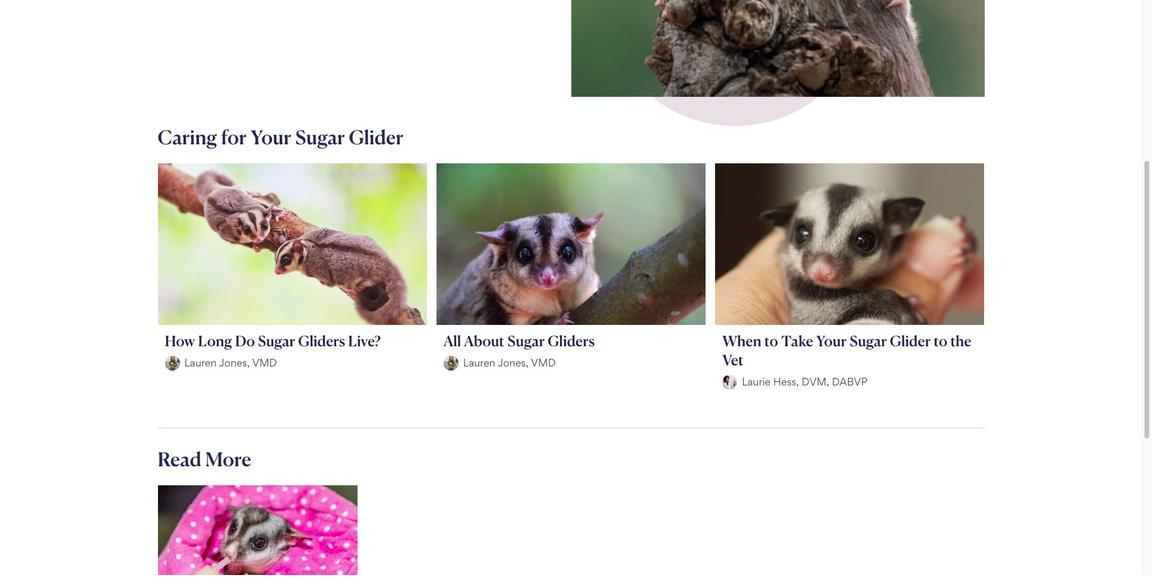 Task type: vqa. For each thing, say whether or not it's contained in the screenshot.
Subscribe to PetMD's Newsletter subscribe
no



Task type: describe. For each thing, give the bounding box(es) containing it.
sugar inside when to take your sugar glider to the vet
[[850, 332, 887, 350]]

0 horizontal spatial your
[[251, 125, 291, 149]]

1 gliders from the left
[[298, 332, 345, 350]]

by image for how long do sugar gliders live?
[[165, 356, 180, 371]]

more
[[206, 447, 251, 471]]

caring
[[158, 125, 217, 149]]

dvm,
[[802, 376, 830, 388]]

how
[[165, 332, 195, 350]]

2 gliders from the left
[[548, 332, 595, 350]]

glider inside when to take your sugar glider to the vet
[[890, 332, 931, 350]]

jones, for sugar
[[498, 357, 529, 369]]

by image for when to take your sugar glider to the vet
[[723, 375, 738, 390]]

caring for your sugar glider
[[158, 125, 404, 149]]

long
[[198, 332, 232, 350]]

do
[[235, 332, 255, 350]]

all about sugar gliders
[[444, 332, 595, 350]]

2 to from the left
[[934, 332, 948, 350]]

live?
[[348, 332, 381, 350]]

vmd for gliders
[[531, 357, 556, 369]]



Task type: locate. For each thing, give the bounding box(es) containing it.
2 lauren from the left
[[463, 357, 496, 369]]

1 horizontal spatial to
[[934, 332, 948, 350]]

sugar glider holding on to piece of wood image
[[571, 0, 985, 97]]

lauren down about
[[463, 357, 496, 369]]

0 horizontal spatial gliders
[[298, 332, 345, 350]]

lauren jones, vmd down do
[[185, 357, 277, 369]]

all
[[444, 332, 461, 350]]

to left the
[[934, 332, 948, 350]]

0 vertical spatial your
[[251, 125, 291, 149]]

your
[[251, 125, 291, 149], [817, 332, 847, 350]]

0 vertical spatial by image
[[165, 356, 180, 371]]

1 horizontal spatial vmd
[[531, 357, 556, 369]]

1 jones, from the left
[[219, 357, 250, 369]]

1 lauren from the left
[[185, 357, 217, 369]]

for
[[221, 125, 247, 149]]

1 vertical spatial glider
[[890, 332, 931, 350]]

0 horizontal spatial to
[[765, 332, 779, 350]]

vmd for sugar
[[252, 357, 277, 369]]

to left take
[[765, 332, 779, 350]]

0 horizontal spatial glider
[[349, 125, 404, 149]]

read more
[[158, 447, 251, 471]]

jones, for do
[[219, 357, 250, 369]]

about
[[464, 332, 505, 350]]

1 lauren jones, vmd from the left
[[185, 357, 277, 369]]

1 vertical spatial by image
[[723, 375, 738, 390]]

0 horizontal spatial vmd
[[252, 357, 277, 369]]

1 horizontal spatial gliders
[[548, 332, 595, 350]]

to
[[765, 332, 779, 350], [934, 332, 948, 350]]

your right take
[[817, 332, 847, 350]]

take
[[782, 332, 814, 350]]

1 horizontal spatial jones,
[[498, 357, 529, 369]]

1 to from the left
[[765, 332, 779, 350]]

vmd
[[252, 357, 277, 369], [531, 357, 556, 369]]

hess,
[[774, 376, 799, 388]]

dabvp
[[832, 376, 868, 388]]

jones, down all about sugar gliders
[[498, 357, 529, 369]]

lauren down long
[[185, 357, 217, 369]]

how long do sugar gliders live?
[[165, 332, 381, 350]]

sugar
[[295, 125, 345, 149], [258, 332, 295, 350], [508, 332, 545, 350], [850, 332, 887, 350]]

0 horizontal spatial by image
[[165, 356, 180, 371]]

lauren
[[185, 357, 217, 369], [463, 357, 496, 369]]

vet
[[723, 351, 744, 369]]

1 horizontal spatial lauren jones, vmd
[[463, 357, 556, 369]]

vmd down how long do sugar gliders live?
[[252, 357, 277, 369]]

1 vmd from the left
[[252, 357, 277, 369]]

by image down how at the left bottom of the page
[[165, 356, 180, 371]]

0 horizontal spatial jones,
[[219, 357, 250, 369]]

jones,
[[219, 357, 250, 369], [498, 357, 529, 369]]

1 horizontal spatial your
[[817, 332, 847, 350]]

laurie hess, dvm, dabvp
[[742, 376, 868, 388]]

2 vmd from the left
[[531, 357, 556, 369]]

by image
[[444, 356, 459, 371]]

lauren for about
[[463, 357, 496, 369]]

vmd down all about sugar gliders
[[531, 357, 556, 369]]

2 jones, from the left
[[498, 357, 529, 369]]

gliders
[[298, 332, 345, 350], [548, 332, 595, 350]]

the
[[951, 332, 972, 350]]

lauren for long
[[185, 357, 217, 369]]

1 horizontal spatial glider
[[890, 332, 931, 350]]

1 horizontal spatial lauren
[[463, 357, 496, 369]]

1 vertical spatial your
[[817, 332, 847, 350]]

glider
[[349, 125, 404, 149], [890, 332, 931, 350]]

2 lauren jones, vmd from the left
[[463, 357, 556, 369]]

read
[[158, 447, 202, 471]]

by image down vet
[[723, 375, 738, 390]]

lauren jones, vmd for do
[[185, 357, 277, 369]]

0 vertical spatial glider
[[349, 125, 404, 149]]

laurie
[[742, 376, 771, 388]]

lauren jones, vmd for sugar
[[463, 357, 556, 369]]

your inside when to take your sugar glider to the vet
[[817, 332, 847, 350]]

by image
[[165, 356, 180, 371], [723, 375, 738, 390]]

when
[[723, 332, 762, 350]]

lauren jones, vmd down all about sugar gliders
[[463, 357, 556, 369]]

0 horizontal spatial lauren jones, vmd
[[185, 357, 277, 369]]

0 horizontal spatial lauren
[[185, 357, 217, 369]]

lauren jones, vmd
[[185, 357, 277, 369], [463, 357, 556, 369]]

jones, down do
[[219, 357, 250, 369]]

when to take your sugar glider to the vet
[[723, 332, 972, 369]]

your right for in the left of the page
[[251, 125, 291, 149]]

1 horizontal spatial by image
[[723, 375, 738, 390]]



